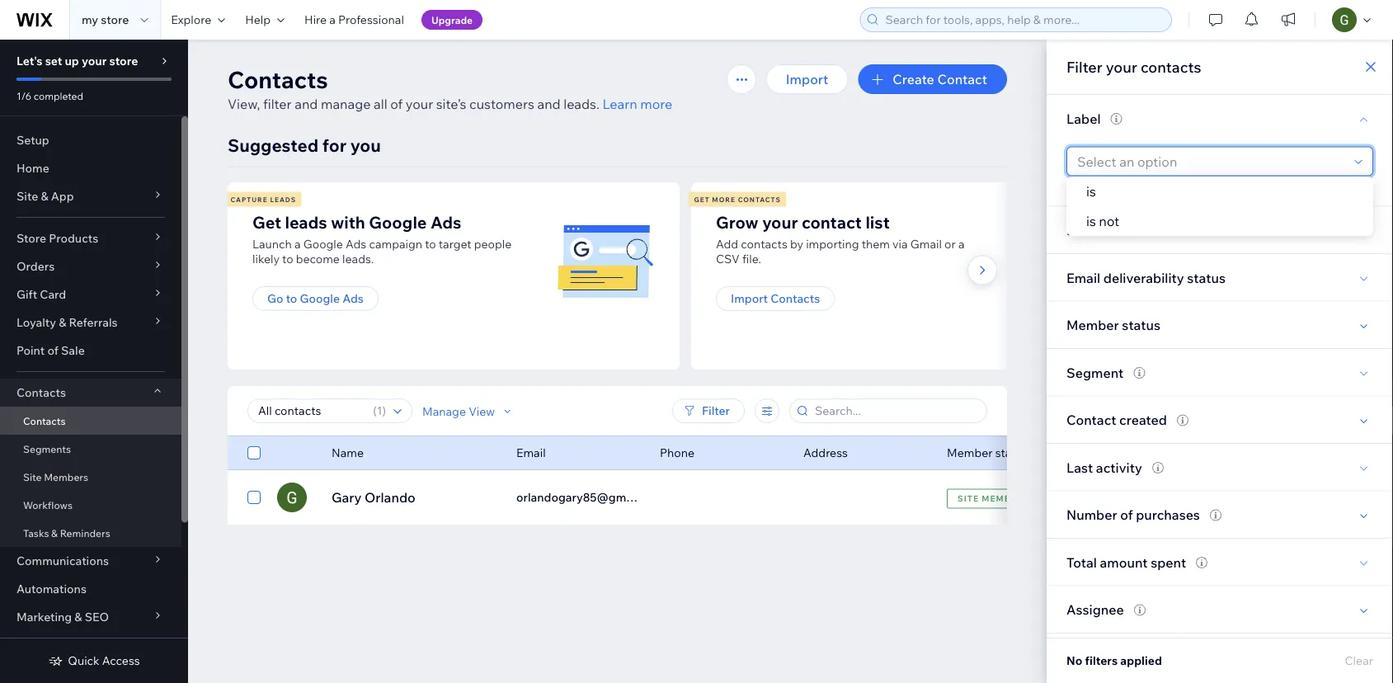 Task type: describe. For each thing, give the bounding box(es) containing it.
site for site & app
[[17, 189, 38, 203]]

with
[[331, 212, 365, 232]]

site members
[[23, 471, 88, 483]]

& for loyalty
[[59, 315, 66, 330]]

my store
[[82, 12, 129, 27]]

suggested
[[228, 134, 319, 156]]

subscriber
[[1104, 222, 1170, 238]]

leads
[[285, 212, 327, 232]]

create
[[893, 71, 935, 87]]

loyalty
[[17, 315, 56, 330]]

1 and from the left
[[295, 96, 318, 112]]

capture
[[231, 195, 268, 203]]

capture leads
[[231, 195, 296, 203]]

filter button
[[672, 398, 745, 423]]

status down deliverability
[[1122, 317, 1161, 333]]

launch
[[252, 237, 292, 251]]

file.
[[742, 252, 761, 266]]

is not
[[1087, 213, 1120, 229]]

is for is
[[1087, 183, 1096, 200]]

orders button
[[0, 252, 182, 281]]

of for number of purchases
[[1121, 506, 1133, 523]]

1 horizontal spatial a
[[329, 12, 336, 27]]

sidebar element
[[0, 40, 188, 683]]

contacts up segments
[[23, 415, 66, 427]]

deliverability
[[1104, 269, 1185, 286]]

1 horizontal spatial member status
[[1067, 317, 1161, 333]]

not
[[1099, 213, 1120, 229]]

manage
[[422, 404, 466, 418]]

a inside grow your contact list add contacts by importing them via gmail or a csv file.
[[959, 237, 965, 251]]

number of purchases
[[1067, 506, 1200, 523]]

Select an option field
[[1073, 147, 1350, 175]]

status right subscriber
[[1173, 222, 1211, 238]]

site member
[[958, 493, 1024, 504]]

gift card
[[17, 287, 66, 302]]

setup
[[17, 133, 49, 147]]

become
[[296, 252, 340, 266]]

1/6 completed
[[17, 90, 83, 102]]

home link
[[0, 154, 182, 182]]

for
[[322, 134, 347, 156]]

quick
[[68, 653, 100, 668]]

site for site member
[[958, 493, 979, 504]]

)
[[382, 403, 386, 418]]

upgrade
[[431, 14, 473, 26]]

seo
[[85, 610, 109, 624]]

email for email subscriber status
[[1067, 222, 1101, 238]]

communications
[[17, 554, 109, 568]]

tasks & reminders
[[23, 527, 110, 539]]

& for site
[[41, 189, 48, 203]]

your inside grow your contact list add contacts by importing them via gmail or a csv file.
[[762, 212, 798, 232]]

1/6
[[17, 90, 31, 102]]

1 vertical spatial contact
[[1067, 411, 1117, 428]]

set
[[45, 54, 62, 68]]

professional
[[338, 12, 404, 27]]

manage view button
[[422, 404, 515, 418]]

let's set up your store
[[17, 54, 138, 68]]

store
[[17, 231, 46, 245]]

your inside sidebar element
[[82, 54, 107, 68]]

contacts button
[[0, 379, 182, 407]]

contact
[[802, 212, 862, 232]]

total
[[1067, 554, 1097, 570]]

gift card button
[[0, 281, 182, 309]]

workflows link
[[0, 491, 182, 519]]

1 vertical spatial member
[[947, 446, 993, 460]]

gary
[[332, 489, 362, 506]]

suggested for you
[[228, 134, 381, 156]]

last activity
[[1067, 459, 1143, 475]]

store products
[[17, 231, 98, 245]]

orlando
[[365, 489, 416, 506]]

import contacts
[[731, 291, 820, 306]]

more
[[712, 195, 736, 203]]

create contact
[[893, 71, 988, 87]]

( 1 )
[[373, 403, 386, 418]]

applied
[[1121, 653, 1162, 668]]

email for email deliverability status
[[1067, 269, 1101, 286]]

1 vertical spatial google
[[303, 237, 343, 251]]

filter for filter
[[702, 403, 730, 418]]

point of sale
[[17, 343, 85, 358]]

total amount spent
[[1067, 554, 1187, 570]]

my
[[82, 12, 98, 27]]

list box containing is
[[1067, 177, 1374, 236]]

learn
[[603, 96, 637, 112]]

reminders
[[60, 527, 110, 539]]

hire a professional link
[[295, 0, 414, 40]]

a inside get leads with google ads launch a google ads campaign to target people likely to become leads.
[[295, 237, 301, 251]]

site for site members
[[23, 471, 42, 483]]

communications button
[[0, 547, 182, 575]]

contacts inside contacts view, filter and manage all of your site's customers and leads. learn more
[[228, 65, 328, 94]]

segments
[[23, 443, 71, 455]]

is for is not
[[1087, 213, 1096, 229]]

label
[[1067, 110, 1101, 126]]

automations link
[[0, 575, 182, 603]]

filters
[[1085, 653, 1118, 668]]

2 and from the left
[[537, 96, 561, 112]]

grow your contact list add contacts by importing them via gmail or a csv file.
[[716, 212, 965, 266]]

up
[[65, 54, 79, 68]]

quick access button
[[48, 653, 140, 668]]

& for marketing
[[75, 610, 82, 624]]

marketing & seo button
[[0, 603, 182, 631]]

Unsaved view field
[[253, 399, 368, 422]]

contacts inside popup button
[[17, 385, 66, 400]]

0 vertical spatial store
[[101, 12, 129, 27]]

activity
[[1096, 459, 1143, 475]]

leads. inside contacts view, filter and manage all of your site's customers and leads. learn more
[[564, 96, 600, 112]]

of inside contacts view, filter and manage all of your site's customers and leads. learn more
[[390, 96, 403, 112]]

import for import
[[786, 71, 829, 87]]

created
[[1120, 411, 1167, 428]]

spent
[[1151, 554, 1187, 570]]

target
[[439, 237, 472, 251]]

point of sale link
[[0, 337, 182, 365]]

hire
[[304, 12, 327, 27]]

no filters applied
[[1067, 653, 1162, 668]]

csv
[[716, 252, 740, 266]]

import for import contacts
[[731, 291, 768, 306]]

contacts inside button
[[771, 291, 820, 306]]

ads inside button
[[343, 291, 364, 306]]



Task type: vqa. For each thing, say whether or not it's contained in the screenshot.
This
no



Task type: locate. For each thing, give the bounding box(es) containing it.
list containing get leads with google ads
[[225, 182, 1150, 370]]

0 vertical spatial import
[[786, 71, 829, 87]]

1 horizontal spatial contact
[[1067, 411, 1117, 428]]

to right go
[[286, 291, 297, 306]]

contact down segment
[[1067, 411, 1117, 428]]

leads
[[270, 195, 296, 203]]

ads up target
[[431, 212, 462, 232]]

grow
[[716, 212, 759, 232]]

contact created
[[1067, 411, 1167, 428]]

member status up segment
[[1067, 317, 1161, 333]]

0 vertical spatial contacts
[[1141, 57, 1202, 76]]

explore
[[171, 12, 211, 27]]

help button
[[235, 0, 295, 40]]

manage view
[[422, 404, 495, 418]]

add
[[716, 237, 739, 251]]

contacts inside grow your contact list add contacts by importing them via gmail or a csv file.
[[741, 237, 788, 251]]

1 vertical spatial store
[[109, 54, 138, 68]]

email deliverability status
[[1067, 269, 1226, 286]]

0 vertical spatial ads
[[431, 212, 462, 232]]

0 horizontal spatial filter
[[702, 403, 730, 418]]

status up site member at the right of page
[[996, 446, 1029, 460]]

1 vertical spatial ads
[[346, 237, 367, 251]]

gary orlando image
[[277, 483, 307, 512]]

2 vertical spatial ads
[[343, 291, 364, 306]]

is up is not
[[1087, 183, 1096, 200]]

customers
[[470, 96, 534, 112]]

filter your contacts
[[1067, 57, 1202, 76]]

1 horizontal spatial leads.
[[564, 96, 600, 112]]

1 vertical spatial contacts
[[741, 237, 788, 251]]

None checkbox
[[248, 488, 261, 507]]

contacts down by
[[771, 291, 820, 306]]

0 vertical spatial email
[[1067, 222, 1101, 238]]

of left 'sale' at the bottom
[[47, 343, 58, 358]]

status right deliverability
[[1187, 269, 1226, 286]]

phone
[[660, 446, 695, 460]]

address
[[804, 446, 848, 460]]

a right hire
[[329, 12, 336, 27]]

name
[[332, 446, 364, 460]]

1 vertical spatial is
[[1087, 213, 1096, 229]]

and right "filter"
[[295, 96, 318, 112]]

leads. inside get leads with google ads launch a google ads campaign to target people likely to become leads.
[[342, 252, 374, 266]]

people
[[474, 237, 512, 251]]

0 vertical spatial filter
[[1067, 57, 1103, 76]]

a down leads
[[295, 237, 301, 251]]

Search for tools, apps, help & more... field
[[881, 8, 1167, 31]]

2 vertical spatial site
[[958, 493, 979, 504]]

2 vertical spatial of
[[1121, 506, 1133, 523]]

of right all
[[390, 96, 403, 112]]

contact inside button
[[938, 71, 988, 87]]

2 horizontal spatial a
[[959, 237, 965, 251]]

& left seo
[[75, 610, 82, 624]]

marketing
[[17, 610, 72, 624]]

filter inside "button"
[[702, 403, 730, 418]]

email left subscriber
[[1067, 222, 1101, 238]]

store products button
[[0, 224, 182, 252]]

site members link
[[0, 463, 182, 491]]

& for tasks
[[51, 527, 58, 539]]

contact right create
[[938, 71, 988, 87]]

campaign
[[369, 237, 422, 251]]

google down become
[[300, 291, 340, 306]]

site & app button
[[0, 182, 182, 210]]

google up campaign
[[369, 212, 427, 232]]

to inside button
[[286, 291, 297, 306]]

your inside contacts view, filter and manage all of your site's customers and leads. learn more
[[406, 96, 433, 112]]

contacts up "filter"
[[228, 65, 328, 94]]

status
[[1173, 222, 1211, 238], [1187, 269, 1226, 286], [1122, 317, 1161, 333], [996, 446, 1029, 460]]

get leads with google ads launch a google ads campaign to target people likely to become leads.
[[252, 212, 512, 266]]

1 vertical spatial email
[[1067, 269, 1101, 286]]

or
[[945, 237, 956, 251]]

filter for filter your contacts
[[1067, 57, 1103, 76]]

1 vertical spatial import
[[731, 291, 768, 306]]

0 horizontal spatial contact
[[938, 71, 988, 87]]

0 vertical spatial member status
[[1067, 317, 1161, 333]]

2 vertical spatial google
[[300, 291, 340, 306]]

0 horizontal spatial of
[[47, 343, 58, 358]]

leads.
[[564, 96, 600, 112], [342, 252, 374, 266]]

member status
[[1067, 317, 1161, 333], [947, 446, 1029, 460]]

store right the my
[[101, 12, 129, 27]]

2 vertical spatial email
[[516, 446, 546, 460]]

importing
[[806, 237, 859, 251]]

0 horizontal spatial contacts
[[741, 237, 788, 251]]

0 horizontal spatial and
[[295, 96, 318, 112]]

is left not
[[1087, 213, 1096, 229]]

loyalty & referrals button
[[0, 309, 182, 337]]

no
[[1067, 653, 1083, 668]]

0 vertical spatial member
[[1067, 317, 1119, 333]]

0 vertical spatial leads.
[[564, 96, 600, 112]]

2 is from the top
[[1087, 213, 1096, 229]]

learn more button
[[603, 94, 673, 114]]

store down the my store
[[109, 54, 138, 68]]

members
[[44, 471, 88, 483]]

number
[[1067, 506, 1118, 523]]

site
[[17, 189, 38, 203], [23, 471, 42, 483], [958, 493, 979, 504]]

& left app
[[41, 189, 48, 203]]

1 vertical spatial to
[[282, 252, 293, 266]]

1 vertical spatial filter
[[702, 403, 730, 418]]

list
[[866, 212, 890, 232]]

1 horizontal spatial contacts
[[1141, 57, 1202, 76]]

1 vertical spatial of
[[47, 343, 58, 358]]

likely
[[252, 252, 280, 266]]

0 horizontal spatial a
[[295, 237, 301, 251]]

automations
[[17, 582, 87, 596]]

0 horizontal spatial member status
[[947, 446, 1029, 460]]

workflows
[[23, 499, 73, 511]]

of right number
[[1121, 506, 1133, 523]]

1 is from the top
[[1087, 183, 1096, 200]]

google inside button
[[300, 291, 340, 306]]

1 horizontal spatial of
[[390, 96, 403, 112]]

and right customers
[[537, 96, 561, 112]]

0 horizontal spatial leads.
[[342, 252, 374, 266]]

to down launch
[[282, 252, 293, 266]]

& inside dropdown button
[[59, 315, 66, 330]]

1 vertical spatial site
[[23, 471, 42, 483]]

leads. down 'with'
[[342, 252, 374, 266]]

email down is not
[[1067, 269, 1101, 286]]

Search... field
[[810, 399, 982, 422]]

contacts view, filter and manage all of your site's customers and leads. learn more
[[228, 65, 673, 112]]

you
[[350, 134, 381, 156]]

leads. left learn
[[564, 96, 600, 112]]

1 horizontal spatial import
[[786, 71, 829, 87]]

gift
[[17, 287, 37, 302]]

of inside sidebar element
[[47, 343, 58, 358]]

ads down get leads with google ads launch a google ads campaign to target people likely to become leads. at the top left
[[343, 291, 364, 306]]

create contact button
[[858, 64, 1007, 94]]

let's
[[17, 54, 43, 68]]

1 horizontal spatial filter
[[1067, 57, 1103, 76]]

email
[[1067, 222, 1101, 238], [1067, 269, 1101, 286], [516, 446, 546, 460]]

site's
[[436, 96, 467, 112]]

&
[[41, 189, 48, 203], [59, 315, 66, 330], [51, 527, 58, 539], [75, 610, 82, 624]]

ads down 'with'
[[346, 237, 367, 251]]

gmail
[[911, 237, 942, 251]]

0 vertical spatial site
[[17, 189, 38, 203]]

point
[[17, 343, 45, 358]]

& right loyalty
[[59, 315, 66, 330]]

& right tasks at the bottom
[[51, 527, 58, 539]]

import inside list
[[731, 291, 768, 306]]

hire a professional
[[304, 12, 404, 27]]

marketing & seo
[[17, 610, 109, 624]]

view,
[[228, 96, 260, 112]]

go to google ads button
[[252, 286, 379, 311]]

by
[[790, 237, 804, 251]]

store
[[101, 12, 129, 27], [109, 54, 138, 68]]

orders
[[17, 259, 55, 273]]

list box
[[1067, 177, 1374, 236]]

0 vertical spatial google
[[369, 212, 427, 232]]

access
[[102, 653, 140, 668]]

referrals
[[69, 315, 118, 330]]

loyalty & referrals
[[17, 315, 118, 330]]

your
[[82, 54, 107, 68], [1106, 57, 1138, 76], [406, 96, 433, 112], [762, 212, 798, 232]]

contacts
[[738, 195, 781, 203]]

0 vertical spatial of
[[390, 96, 403, 112]]

a right or
[[959, 237, 965, 251]]

home
[[17, 161, 49, 175]]

go
[[267, 291, 283, 306]]

0 vertical spatial is
[[1087, 183, 1096, 200]]

contacts down point of sale in the bottom left of the page
[[17, 385, 66, 400]]

products
[[49, 231, 98, 245]]

contacts link
[[0, 407, 182, 435]]

2 vertical spatial member
[[982, 493, 1024, 504]]

segment
[[1067, 364, 1124, 381]]

2 horizontal spatial of
[[1121, 506, 1133, 523]]

1 horizontal spatial and
[[537, 96, 561, 112]]

1
[[377, 403, 382, 418]]

more
[[640, 96, 673, 112]]

1 vertical spatial member status
[[947, 446, 1029, 460]]

member
[[1067, 317, 1119, 333], [947, 446, 993, 460], [982, 493, 1024, 504]]

get
[[252, 212, 281, 232]]

0 vertical spatial contact
[[938, 71, 988, 87]]

0 vertical spatial to
[[425, 237, 436, 251]]

import contacts button
[[716, 286, 835, 311]]

purchases
[[1136, 506, 1200, 523]]

of for point of sale
[[47, 343, 58, 358]]

app
[[51, 189, 74, 203]]

to left target
[[425, 237, 436, 251]]

sale
[[61, 343, 85, 358]]

list
[[225, 182, 1150, 370]]

site inside popup button
[[17, 189, 38, 203]]

1 vertical spatial leads.
[[342, 252, 374, 266]]

manage
[[321, 96, 371, 112]]

None checkbox
[[248, 443, 261, 463]]

2 vertical spatial to
[[286, 291, 297, 306]]

member status up site member at the right of page
[[947, 446, 1029, 460]]

view
[[469, 404, 495, 418]]

store inside sidebar element
[[109, 54, 138, 68]]

google up become
[[303, 237, 343, 251]]

site & app
[[17, 189, 74, 203]]

gary orlando
[[332, 489, 416, 506]]

last
[[1067, 459, 1093, 475]]

email up orlandogary85@gmail.com
[[516, 446, 546, 460]]

0 horizontal spatial import
[[731, 291, 768, 306]]



